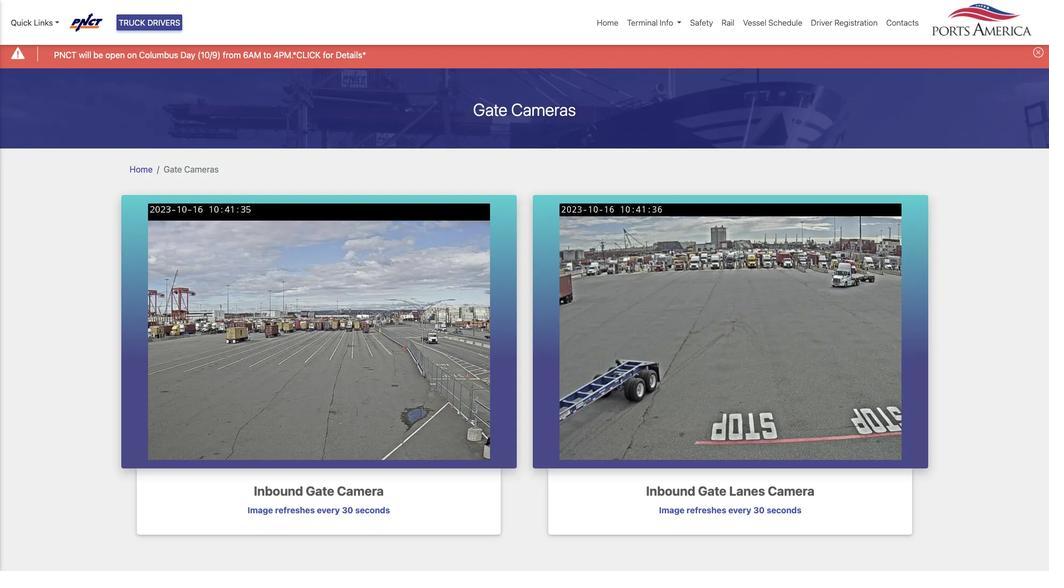 Task type: locate. For each thing, give the bounding box(es) containing it.
home link
[[593, 12, 623, 33], [130, 164, 153, 174]]

image for inbound gate lanes camera
[[659, 506, 685, 515]]

schedule
[[769, 18, 803, 27]]

seconds for camera
[[355, 506, 390, 515]]

image refreshes every 30 seconds down inbound gate camera
[[248, 506, 390, 515]]

inbound gate lanes camera
[[646, 484, 815, 499]]

image
[[248, 506, 273, 515], [659, 506, 685, 515]]

registration
[[835, 18, 878, 27]]

terminal info link
[[623, 12, 686, 33]]

1 camera from the left
[[337, 484, 384, 499]]

image refreshes every 30 seconds
[[248, 506, 390, 515], [659, 506, 802, 515]]

2 seconds from the left
[[767, 506, 802, 515]]

1 30 from the left
[[342, 506, 353, 515]]

1 horizontal spatial image
[[659, 506, 685, 515]]

refreshes down the inbound gate lanes camera
[[687, 506, 727, 515]]

driver
[[811, 18, 833, 27]]

image refreshes every 30 seconds down the inbound gate lanes camera
[[659, 506, 802, 515]]

terminal info
[[627, 18, 673, 27]]

0 horizontal spatial home link
[[130, 164, 153, 174]]

0 vertical spatial home
[[597, 18, 619, 27]]

1 horizontal spatial seconds
[[767, 506, 802, 515]]

every
[[317, 506, 340, 515], [729, 506, 752, 515]]

1 vertical spatial cameras
[[184, 164, 219, 174]]

1 horizontal spatial camera
[[768, 484, 815, 499]]

0 vertical spatial home link
[[593, 12, 623, 33]]

every down inbound gate camera
[[317, 506, 340, 515]]

1 seconds from the left
[[355, 506, 390, 515]]

every down lanes
[[729, 506, 752, 515]]

2 30 from the left
[[754, 506, 765, 515]]

inbound gate camera
[[254, 484, 384, 499]]

0 vertical spatial gate cameras
[[473, 99, 576, 120]]

0 horizontal spatial every
[[317, 506, 340, 515]]

to
[[264, 50, 271, 60]]

home
[[597, 18, 619, 27], [130, 164, 153, 174]]

0 horizontal spatial image
[[248, 506, 273, 515]]

0 vertical spatial cameras
[[511, 99, 576, 120]]

1 horizontal spatial every
[[729, 506, 752, 515]]

truck
[[119, 18, 145, 27]]

truck drivers link
[[117, 14, 182, 31]]

links
[[34, 18, 53, 27]]

1 horizontal spatial image refreshes every 30 seconds
[[659, 506, 802, 515]]

0 horizontal spatial image refreshes every 30 seconds
[[248, 506, 390, 515]]

image for inbound gate camera
[[248, 506, 273, 515]]

rail
[[722, 18, 735, 27]]

2 every from the left
[[729, 506, 752, 515]]

0 horizontal spatial refreshes
[[275, 506, 315, 515]]

gate
[[473, 99, 508, 120], [164, 164, 182, 174], [306, 484, 334, 499], [698, 484, 727, 499]]

refreshes down inbound gate camera
[[275, 506, 315, 515]]

1 horizontal spatial 30
[[754, 506, 765, 515]]

gate cameras
[[473, 99, 576, 120], [164, 164, 219, 174]]

2 image refreshes every 30 seconds from the left
[[659, 506, 802, 515]]

1 vertical spatial home
[[130, 164, 153, 174]]

30
[[342, 506, 353, 515], [754, 506, 765, 515]]

1 image from the left
[[248, 506, 273, 515]]

seconds for lanes
[[767, 506, 802, 515]]

(10/9)
[[198, 50, 221, 60]]

1 refreshes from the left
[[275, 506, 315, 515]]

every for camera
[[317, 506, 340, 515]]

2 refreshes from the left
[[687, 506, 727, 515]]

day
[[181, 50, 195, 60]]

30 down inbound gate camera
[[342, 506, 353, 515]]

1 image refreshes every 30 seconds from the left
[[248, 506, 390, 515]]

driver registration link
[[807, 12, 882, 33]]

columbus
[[139, 50, 178, 60]]

open
[[105, 50, 125, 60]]

0 horizontal spatial seconds
[[355, 506, 390, 515]]

1 every from the left
[[317, 506, 340, 515]]

1 horizontal spatial inbound
[[646, 484, 696, 499]]

30 down lanes
[[754, 506, 765, 515]]

2 inbound from the left
[[646, 484, 696, 499]]

0 horizontal spatial 30
[[342, 506, 353, 515]]

cameras
[[511, 99, 576, 120], [184, 164, 219, 174]]

refreshes
[[275, 506, 315, 515], [687, 506, 727, 515]]

0 horizontal spatial cameras
[[184, 164, 219, 174]]

seconds
[[355, 506, 390, 515], [767, 506, 802, 515]]

pnct will be open on columbus day (10/9) from 6am to 4pm.*click for details* alert
[[0, 39, 1049, 68]]

refreshes for camera
[[275, 506, 315, 515]]

0 horizontal spatial home
[[130, 164, 153, 174]]

1 inbound from the left
[[254, 484, 303, 499]]

0 horizontal spatial inbound
[[254, 484, 303, 499]]

inbound
[[254, 484, 303, 499], [646, 484, 696, 499]]

image refreshes every 30 seconds for lanes
[[659, 506, 802, 515]]

0 horizontal spatial gate cameras
[[164, 164, 219, 174]]

1 vertical spatial gate cameras
[[164, 164, 219, 174]]

1 vertical spatial home link
[[130, 164, 153, 174]]

camera
[[337, 484, 384, 499], [768, 484, 815, 499]]

0 horizontal spatial camera
[[337, 484, 384, 499]]

2 image from the left
[[659, 506, 685, 515]]

30 for lanes
[[754, 506, 765, 515]]

1 horizontal spatial refreshes
[[687, 506, 727, 515]]



Task type: vqa. For each thing, say whether or not it's contained in the screenshot.
bottommost Million
no



Task type: describe. For each thing, give the bounding box(es) containing it.
truck drivers
[[119, 18, 180, 27]]

drivers
[[147, 18, 180, 27]]

for
[[323, 50, 334, 60]]

pnct will be open on columbus day (10/9) from 6am to 4pm.*click for details*
[[54, 50, 366, 60]]

6am
[[243, 50, 261, 60]]

image refreshes every 30 seconds for camera
[[248, 506, 390, 515]]

inbound for inbound gate camera
[[254, 484, 303, 499]]

on
[[127, 50, 137, 60]]

close image
[[1033, 47, 1044, 58]]

1 horizontal spatial home
[[597, 18, 619, 27]]

from
[[223, 50, 241, 60]]

rail link
[[718, 12, 739, 33]]

4pm.*click
[[274, 50, 321, 60]]

driver registration
[[811, 18, 878, 27]]

contacts
[[887, 18, 919, 27]]

vessel schedule
[[743, 18, 803, 27]]

vessel
[[743, 18, 767, 27]]

quick links link
[[11, 17, 59, 29]]

details*
[[336, 50, 366, 60]]

terminal
[[627, 18, 658, 27]]

contacts link
[[882, 12, 923, 33]]

info
[[660, 18, 673, 27]]

be
[[93, 50, 103, 60]]

refreshes for lanes
[[687, 506, 727, 515]]

1 horizontal spatial cameras
[[511, 99, 576, 120]]

1 horizontal spatial home link
[[593, 12, 623, 33]]

quick
[[11, 18, 32, 27]]

will
[[79, 50, 91, 60]]

pnct will be open on columbus day (10/9) from 6am to 4pm.*click for details* link
[[54, 48, 366, 61]]

safety
[[690, 18, 713, 27]]

30 for camera
[[342, 506, 353, 515]]

safety link
[[686, 12, 718, 33]]

vessel schedule link
[[739, 12, 807, 33]]

every for lanes
[[729, 506, 752, 515]]

quick links
[[11, 18, 53, 27]]

inbound for inbound gate lanes camera
[[646, 484, 696, 499]]

lanes
[[729, 484, 765, 499]]

2 camera from the left
[[768, 484, 815, 499]]

pnct
[[54, 50, 77, 60]]

1 horizontal spatial gate cameras
[[473, 99, 576, 120]]



